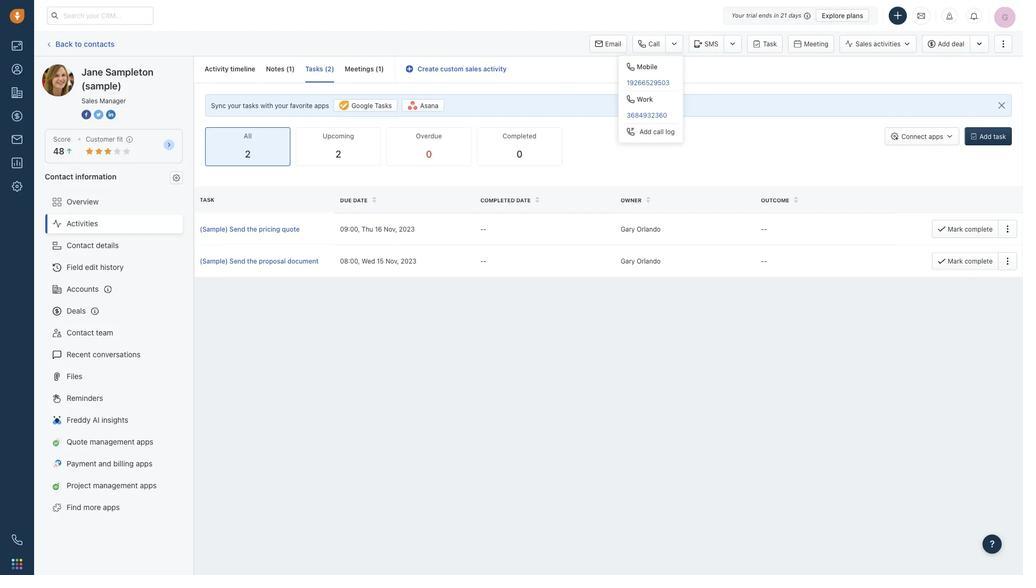 Task type: locate. For each thing, give the bounding box(es) containing it.
1 (sample) from the top
[[200, 226, 228, 233]]

( left meetings
[[325, 65, 328, 73]]

sms button
[[689, 35, 724, 53]]

1 vertical spatial (sample)
[[82, 80, 121, 91]]

0 horizontal spatial tasks
[[306, 65, 323, 73]]

add for add task
[[980, 133, 992, 140]]

contact team
[[67, 329, 113, 338]]

your right with
[[275, 102, 288, 109]]

1 vertical spatial gary orlando
[[621, 258, 661, 265]]

1 vertical spatial task
[[200, 197, 215, 203]]

completed
[[503, 133, 537, 140], [481, 197, 515, 203]]

contact up recent
[[67, 329, 94, 338]]

( right meetings
[[376, 65, 378, 73]]

0 horizontal spatial date
[[353, 197, 368, 203]]

asana button
[[402, 99, 445, 112]]

( right 'notes'
[[286, 65, 289, 73]]

1 vertical spatial gary
[[621, 258, 635, 265]]

1 vertical spatial nov,
[[386, 258, 399, 265]]

1 gary orlando from the top
[[621, 226, 661, 233]]

( for notes
[[286, 65, 289, 73]]

1 0 from the left
[[426, 149, 432, 160]]

freddy ai insights
[[67, 416, 128, 425]]

1 complete from the top
[[965, 226, 993, 233]]

tasks ( 2 )
[[306, 65, 334, 73]]

management up payment and billing apps
[[90, 438, 135, 447]]

2 horizontal spatial 2
[[336, 149, 341, 160]]

mark complete button for 08:00, wed 15 nov, 2023
[[933, 252, 999, 271]]

contact down activities
[[67, 241, 94, 250]]

(sample) up "sales manager"
[[82, 80, 121, 91]]

2 ) from the left
[[332, 65, 334, 73]]

add inside button
[[939, 40, 951, 48]]

your right 'sync'
[[228, 102, 241, 109]]

1 gary from the top
[[621, 226, 635, 233]]

1 horizontal spatial your
[[275, 102, 288, 109]]

activities
[[874, 40, 901, 48]]

1 the from the top
[[247, 226, 257, 233]]

0 vertical spatial orlando
[[637, 226, 661, 233]]

send for proposal
[[230, 258, 245, 265]]

1 vertical spatial send
[[230, 258, 245, 265]]

jane sampleton (sample) down contacts
[[63, 64, 151, 73]]

add
[[939, 40, 951, 48], [640, 128, 652, 136], [980, 133, 992, 140]]

task
[[994, 133, 1007, 140]]

2 horizontal spatial add
[[980, 133, 992, 140]]

fit
[[117, 136, 123, 143]]

find more apps
[[67, 504, 120, 512]]

gary orlando for 08:00, wed 15 nov, 2023
[[621, 258, 661, 265]]

add inside button
[[980, 133, 992, 140]]

1 horizontal spatial add
[[939, 40, 951, 48]]

email
[[606, 40, 622, 48]]

0 vertical spatial contact
[[45, 172, 73, 181]]

0 vertical spatial complete
[[965, 226, 993, 233]]

1 horizontal spatial date
[[517, 197, 531, 203]]

1 mark from the top
[[949, 226, 964, 233]]

jane down to
[[63, 64, 80, 73]]

1 vertical spatial sales
[[82, 97, 98, 105]]

jane down contacts
[[82, 66, 103, 78]]

2 your from the left
[[275, 102, 288, 109]]

0 horizontal spatial (
[[286, 65, 289, 73]]

1 horizontal spatial jane
[[82, 66, 103, 78]]

1 vertical spatial mark complete
[[949, 258, 993, 265]]

your trial ends in 21 days
[[732, 12, 802, 19]]

1 right meetings
[[378, 65, 382, 73]]

0 vertical spatial task
[[764, 40, 777, 48]]

field edit history
[[67, 263, 124, 272]]

3684932360
[[627, 112, 668, 119]]

nov, right 16
[[384, 226, 397, 233]]

1
[[289, 65, 292, 73], [378, 65, 382, 73]]

add task button
[[965, 128, 1013, 146]]

call link
[[633, 35, 666, 53]]

reminders
[[67, 394, 103, 403]]

2 left meetings
[[328, 65, 332, 73]]

1 send from the top
[[230, 226, 245, 233]]

-
[[481, 226, 484, 233], [484, 226, 487, 233], [762, 226, 765, 233], [765, 226, 768, 233], [481, 258, 484, 265], [484, 258, 487, 265], [762, 258, 765, 265], [765, 258, 768, 265]]

send down (sample) send the pricing quote
[[230, 258, 245, 265]]

1 horizontal spatial tasks
[[375, 102, 392, 109]]

freshworks switcher image
[[12, 559, 22, 570]]

2 horizontal spatial )
[[382, 65, 384, 73]]

09:00, thu 16 nov, 2023
[[340, 226, 415, 233]]

0 horizontal spatial add
[[640, 128, 652, 136]]

mark complete button for 09:00, thu 16 nov, 2023
[[933, 220, 999, 238]]

2023
[[399, 226, 415, 233], [401, 258, 417, 265]]

1 horizontal spatial 2
[[328, 65, 332, 73]]

1 date from the left
[[353, 197, 368, 203]]

create
[[418, 65, 439, 73]]

( for tasks
[[325, 65, 328, 73]]

) for tasks ( 2 )
[[332, 65, 334, 73]]

( for meetings
[[376, 65, 378, 73]]

0 vertical spatial the
[[247, 226, 257, 233]]

log
[[666, 128, 675, 136]]

2 mark complete button from the top
[[933, 252, 999, 271]]

2
[[328, 65, 332, 73], [245, 149, 251, 160], [336, 149, 341, 160]]

2 (sample) from the top
[[200, 258, 228, 265]]

0 vertical spatial management
[[90, 438, 135, 447]]

complete
[[965, 226, 993, 233], [965, 258, 993, 265]]

0 horizontal spatial sales
[[82, 97, 98, 105]]

2 date from the left
[[517, 197, 531, 203]]

add task
[[980, 133, 1007, 140]]

2 gary from the top
[[621, 258, 635, 265]]

) for notes ( 1 )
[[292, 65, 295, 73]]

1 vertical spatial mark
[[949, 258, 964, 265]]

task up (sample) send the pricing quote
[[200, 197, 215, 203]]

--
[[481, 226, 487, 233], [762, 226, 768, 233], [481, 258, 487, 265], [762, 258, 768, 265]]

sales up facebook circled icon
[[82, 97, 98, 105]]

management down payment and billing apps
[[93, 482, 138, 491]]

1 horizontal spatial 1
[[378, 65, 382, 73]]

apps
[[315, 102, 329, 109], [929, 133, 944, 140], [137, 438, 153, 447], [136, 460, 153, 469], [140, 482, 157, 491], [103, 504, 120, 512]]

3 ) from the left
[[382, 65, 384, 73]]

orlando for 09:00, thu 16 nov, 2023
[[637, 226, 661, 233]]

overview
[[67, 198, 99, 206]]

0 up completed date
[[517, 149, 523, 160]]

1 vertical spatial contact
[[67, 241, 94, 250]]

sales left "activities"
[[856, 40, 872, 48]]

3 ( from the left
[[376, 65, 378, 73]]

0 vertical spatial completed
[[503, 133, 537, 140]]

1 vertical spatial management
[[93, 482, 138, 491]]

0 vertical spatial gary
[[621, 226, 635, 233]]

gary
[[621, 226, 635, 233], [621, 258, 635, 265]]

and
[[99, 460, 111, 469]]

meeting button
[[789, 35, 835, 53]]

phone image
[[12, 535, 22, 546]]

2 0 from the left
[[517, 149, 523, 160]]

connect
[[902, 133, 927, 140]]

call button
[[633, 35, 666, 53]]

sampleton down contacts
[[82, 64, 119, 73]]

completed for completed date
[[481, 197, 515, 203]]

0 horizontal spatial )
[[292, 65, 295, 73]]

0 horizontal spatial 0
[[426, 149, 432, 160]]

1 vertical spatial complete
[[965, 258, 993, 265]]

contact for contact team
[[67, 329, 94, 338]]

payment and billing apps
[[67, 460, 153, 469]]

(sample) for (sample) send the proposal document
[[200, 258, 228, 265]]

phone element
[[6, 530, 28, 551]]

find
[[67, 504, 81, 512]]

2 send from the top
[[230, 258, 245, 265]]

2 1 from the left
[[378, 65, 382, 73]]

apps right favorite
[[315, 102, 329, 109]]

deals
[[67, 307, 86, 316]]

2 complete from the top
[[965, 258, 993, 265]]

0 down overdue
[[426, 149, 432, 160]]

tasks
[[306, 65, 323, 73], [375, 102, 392, 109]]

mark complete button
[[933, 220, 999, 238], [933, 252, 999, 271]]

call
[[654, 128, 664, 136]]

2 the from the top
[[247, 258, 257, 265]]

manager
[[100, 97, 126, 105]]

1 right 'notes'
[[289, 65, 292, 73]]

(sample)
[[121, 64, 151, 73], [82, 80, 121, 91]]

customer fit
[[86, 136, 123, 143]]

0 vertical spatial send
[[230, 226, 245, 233]]

(sample)
[[200, 226, 228, 233], [200, 258, 228, 265]]

trial
[[747, 12, 757, 19]]

0 vertical spatial mark
[[949, 226, 964, 233]]

ends
[[759, 12, 773, 19]]

(sample) inside jane sampleton (sample)
[[82, 80, 121, 91]]

1 vertical spatial the
[[247, 258, 257, 265]]

with
[[261, 102, 273, 109]]

sync
[[211, 102, 226, 109]]

recent
[[67, 351, 91, 359]]

) left meetings
[[332, 65, 334, 73]]

complete for 08:00, wed 15 nov, 2023
[[965, 258, 993, 265]]

2 mark from the top
[[949, 258, 964, 265]]

1 vertical spatial tasks
[[375, 102, 392, 109]]

1 mark complete button from the top
[[933, 220, 999, 238]]

2 orlando from the top
[[637, 258, 661, 265]]

0 vertical spatial sales
[[856, 40, 872, 48]]

mark for 08:00, wed 15 nov, 2023
[[949, 258, 964, 265]]

) right meetings
[[382, 65, 384, 73]]

2023 right 16
[[399, 226, 415, 233]]

date for completed date
[[517, 197, 531, 203]]

19266529503 link
[[619, 75, 683, 91]]

1 orlando from the top
[[637, 226, 661, 233]]

0 horizontal spatial 2
[[245, 149, 251, 160]]

email button
[[590, 35, 628, 53]]

create custom sales activity link
[[406, 65, 507, 73]]

0
[[426, 149, 432, 160], [517, 149, 523, 160]]

management for quote
[[90, 438, 135, 447]]

0 for completed
[[517, 149, 523, 160]]

1 vertical spatial completed
[[481, 197, 515, 203]]

0 horizontal spatial 1
[[289, 65, 292, 73]]

2023 for 08:00, wed 15 nov, 2023
[[401, 258, 417, 265]]

2 down all
[[245, 149, 251, 160]]

task
[[764, 40, 777, 48], [200, 197, 215, 203]]

upcoming
[[323, 133, 354, 140]]

1 mark complete from the top
[[949, 226, 993, 233]]

1 horizontal spatial 0
[[517, 149, 523, 160]]

) for meetings ( 1 )
[[382, 65, 384, 73]]

1 horizontal spatial sales
[[856, 40, 872, 48]]

orlando for 08:00, wed 15 nov, 2023
[[637, 258, 661, 265]]

nov, for 16
[[384, 226, 397, 233]]

1 vertical spatial (sample)
[[200, 258, 228, 265]]

sms
[[705, 40, 719, 48]]

ai
[[93, 416, 100, 425]]

15
[[377, 258, 384, 265]]

2 vertical spatial contact
[[67, 329, 94, 338]]

quote
[[67, 438, 88, 447]]

orlando
[[637, 226, 661, 233], [637, 258, 661, 265]]

add left deal at the top of page
[[939, 40, 951, 48]]

1 ) from the left
[[292, 65, 295, 73]]

completed date
[[481, 197, 531, 203]]

1 horizontal spatial (
[[325, 65, 328, 73]]

16
[[375, 226, 382, 233]]

(sample) up manager
[[121, 64, 151, 73]]

2 gary orlando from the top
[[621, 258, 661, 265]]

add left task
[[980, 133, 992, 140]]

1 vertical spatial orlando
[[637, 258, 661, 265]]

email image
[[918, 11, 926, 20]]

0 vertical spatial mark complete
[[949, 226, 993, 233]]

sales activities button
[[840, 35, 923, 53], [840, 35, 917, 53]]

nov, right 15 on the left
[[386, 258, 399, 265]]

) right 'notes'
[[292, 65, 295, 73]]

the left proposal
[[247, 258, 257, 265]]

1 vertical spatial mark complete button
[[933, 252, 999, 271]]

2023 right 15 on the left
[[401, 258, 417, 265]]

mark complete
[[949, 226, 993, 233], [949, 258, 993, 265]]

tasks right google
[[375, 102, 392, 109]]

0 vertical spatial nov,
[[384, 226, 397, 233]]

mark
[[949, 226, 964, 233], [949, 258, 964, 265]]

sales for sales manager
[[82, 97, 98, 105]]

send
[[230, 226, 245, 233], [230, 258, 245, 265]]

1 your from the left
[[228, 102, 241, 109]]

2 mark complete from the top
[[949, 258, 993, 265]]

tasks right notes ( 1 )
[[306, 65, 323, 73]]

0 vertical spatial (sample)
[[200, 226, 228, 233]]

21
[[781, 12, 787, 19]]

2 ( from the left
[[325, 65, 328, 73]]

contact down 48
[[45, 172, 73, 181]]

1 1 from the left
[[289, 65, 292, 73]]

nov, for 15
[[386, 258, 399, 265]]

add left call
[[640, 128, 652, 136]]

the left pricing
[[247, 226, 257, 233]]

1 vertical spatial 2023
[[401, 258, 417, 265]]

0 vertical spatial gary orlando
[[621, 226, 661, 233]]

management for project
[[93, 482, 138, 491]]

send left pricing
[[230, 226, 245, 233]]

complete for 09:00, thu 16 nov, 2023
[[965, 226, 993, 233]]

1 horizontal spatial )
[[332, 65, 334, 73]]

2 horizontal spatial (
[[376, 65, 378, 73]]

sales
[[856, 40, 872, 48], [82, 97, 98, 105]]

0 vertical spatial mark complete button
[[933, 220, 999, 238]]

0 horizontal spatial task
[[200, 197, 215, 203]]

files
[[67, 372, 82, 381]]

1 ( from the left
[[286, 65, 289, 73]]

task down your trial ends in 21 days
[[764, 40, 777, 48]]

0 vertical spatial tasks
[[306, 65, 323, 73]]

payment
[[67, 460, 97, 469]]

0 horizontal spatial your
[[228, 102, 241, 109]]

nov,
[[384, 226, 397, 233], [386, 258, 399, 265]]

1 horizontal spatial task
[[764, 40, 777, 48]]

0 vertical spatial 2023
[[399, 226, 415, 233]]

2 down upcoming at the top left
[[336, 149, 341, 160]]



Task type: describe. For each thing, give the bounding box(es) containing it.
thu
[[362, 226, 373, 233]]

owner
[[621, 197, 642, 203]]

jane inside jane sampleton (sample)
[[82, 66, 103, 78]]

date for due date
[[353, 197, 368, 203]]

0 horizontal spatial jane
[[63, 64, 80, 73]]

2 for upcoming
[[336, 149, 341, 160]]

back to contacts
[[55, 39, 115, 48]]

due date
[[340, 197, 368, 203]]

project management apps
[[67, 482, 157, 491]]

0 for overdue
[[426, 149, 432, 160]]

mng settings image
[[173, 174, 180, 182]]

google tasks button
[[334, 99, 398, 112]]

the for pricing
[[247, 226, 257, 233]]

the for proposal
[[247, 258, 257, 265]]

apps right billing
[[136, 460, 153, 469]]

contacts
[[84, 39, 115, 48]]

08:00, wed 15 nov, 2023
[[340, 258, 417, 265]]

1 for notes ( 1 )
[[289, 65, 292, 73]]

jane sampleton (sample) up manager
[[82, 66, 154, 91]]

send for pricing
[[230, 226, 245, 233]]

insights
[[102, 416, 128, 425]]

48
[[53, 146, 64, 157]]

outcome
[[762, 197, 790, 203]]

linkedin circled image
[[106, 109, 116, 120]]

sales for sales activities
[[856, 40, 872, 48]]

details
[[96, 241, 119, 250]]

notes
[[266, 65, 285, 73]]

history
[[100, 263, 124, 272]]

explore
[[822, 12, 845, 19]]

add for add call log
[[640, 128, 652, 136]]

call
[[649, 40, 660, 48]]

tasks inside button
[[375, 102, 392, 109]]

sales
[[466, 65, 482, 73]]

mark for 09:00, thu 16 nov, 2023
[[949, 226, 964, 233]]

project
[[67, 482, 91, 491]]

apps right more
[[103, 504, 120, 512]]

in
[[774, 12, 779, 19]]

activity
[[205, 65, 229, 73]]

edit
[[85, 263, 98, 272]]

(sample) send the pricing quote
[[200, 226, 300, 233]]

sync your tasks with your favorite apps
[[211, 102, 329, 109]]

0 vertical spatial (sample)
[[121, 64, 151, 73]]

all
[[244, 133, 252, 140]]

timeline
[[230, 65, 255, 73]]

score
[[53, 136, 71, 143]]

to
[[75, 39, 82, 48]]

back to contacts link
[[45, 36, 115, 52]]

customer
[[86, 136, 115, 143]]

meetings
[[345, 65, 374, 73]]

contact for contact information
[[45, 172, 73, 181]]

add for add deal
[[939, 40, 951, 48]]

work
[[637, 96, 653, 103]]

accounts
[[67, 285, 99, 294]]

contact for contact details
[[67, 241, 94, 250]]

document
[[288, 258, 319, 265]]

twitter circled image
[[94, 109, 103, 120]]

Search your CRM... text field
[[47, 7, 154, 25]]

days
[[789, 12, 802, 19]]

08:00,
[[340, 258, 360, 265]]

contact information
[[45, 172, 117, 181]]

gary orlando for 09:00, thu 16 nov, 2023
[[621, 226, 661, 233]]

custom
[[441, 65, 464, 73]]

quote management apps
[[67, 438, 153, 447]]

deal
[[952, 40, 965, 48]]

2 for all
[[245, 149, 251, 160]]

your
[[732, 12, 745, 19]]

apps right connect
[[929, 133, 944, 140]]

completed for completed
[[503, 133, 537, 140]]

meetings ( 1 )
[[345, 65, 384, 73]]

asana
[[420, 102, 439, 109]]

(sample) send the proposal document
[[200, 258, 319, 265]]

task inside button
[[764, 40, 777, 48]]

mark complete for 09:00, thu 16 nov, 2023
[[949, 226, 993, 233]]

activities
[[67, 219, 98, 228]]

connect apps
[[902, 133, 944, 140]]

add deal
[[939, 40, 965, 48]]

19266529503
[[627, 79, 670, 87]]

due
[[340, 197, 352, 203]]

google tasks
[[352, 102, 392, 109]]

billing
[[113, 460, 134, 469]]

facebook circled image
[[82, 109, 91, 120]]

pricing
[[259, 226, 280, 233]]

favorite
[[290, 102, 313, 109]]

team
[[96, 329, 113, 338]]

(sample) send the proposal document link
[[200, 257, 330, 266]]

(sample) for (sample) send the pricing quote
[[200, 226, 228, 233]]

1 for meetings ( 1 )
[[378, 65, 382, 73]]

google
[[352, 102, 373, 109]]

apps up payment and billing apps
[[137, 438, 153, 447]]

meeting
[[805, 40, 829, 48]]

more
[[83, 504, 101, 512]]

recent conversations
[[67, 351, 141, 359]]

09:00,
[[340, 226, 360, 233]]

gary for 08:00, wed 15 nov, 2023
[[621, 258, 635, 265]]

tasks
[[243, 102, 259, 109]]

2023 for 09:00, thu 16 nov, 2023
[[399, 226, 415, 233]]

conversations
[[93, 351, 141, 359]]

apps down payment and billing apps
[[140, 482, 157, 491]]

create custom sales activity
[[418, 65, 507, 73]]

3684932360 link
[[619, 107, 683, 123]]

wed
[[362, 258, 375, 265]]

proposal
[[259, 258, 286, 265]]

gary for 09:00, thu 16 nov, 2023
[[621, 226, 635, 233]]

activity
[[484, 65, 507, 73]]

48 button
[[53, 146, 73, 157]]

explore plans link
[[816, 9, 870, 22]]

task button
[[748, 35, 783, 53]]

quote
[[282, 226, 300, 233]]

explore plans
[[822, 12, 864, 19]]

add deal button
[[923, 35, 970, 53]]

mark complete for 08:00, wed 15 nov, 2023
[[949, 258, 993, 265]]

sampleton up manager
[[105, 66, 154, 78]]



Task type: vqa. For each thing, say whether or not it's contained in the screenshot.
date
yes



